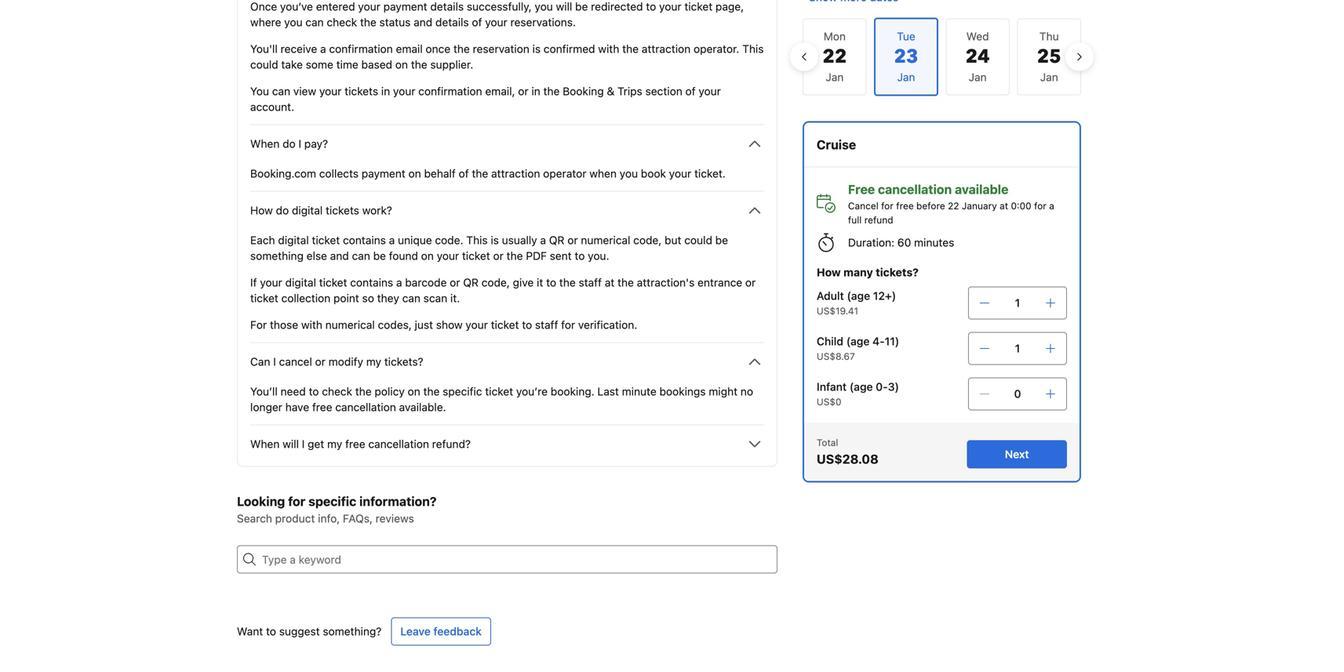 Task type: locate. For each thing, give the bounding box(es) containing it.
tickets left work?
[[326, 204, 359, 217]]

1 when from the top
[[250, 137, 280, 150]]

specific inside 'you'll need to check the policy on the specific ticket you're booking. last minute bookings might no longer have free cancellation available.'
[[443, 385, 482, 398]]

specific inside looking for specific information? search product info, faqs, reviews
[[308, 494, 356, 509]]

cancellation inside 'you'll need to check the policy on the specific ticket you're booking. last minute bookings might no longer have free cancellation available.'
[[335, 401, 396, 414]]

cancel
[[848, 200, 879, 211]]

is inside each digital ticket contains a unique code. this is usually a qr or numerical code, but could be something else and can be found on your ticket or the pdf sent to you.
[[491, 234, 499, 247]]

cancellation down policy
[[335, 401, 396, 414]]

1 horizontal spatial you
[[535, 0, 553, 13]]

when down longer
[[250, 438, 280, 451]]

can inside if your digital ticket contains a barcode or qr code, give it to the staff at the attraction's entrance or ticket collection point so they can scan it.
[[402, 292, 421, 305]]

us$0
[[817, 397, 842, 408]]

is left usually
[[491, 234, 499, 247]]

(age for child
[[846, 335, 870, 348]]

digital up something
[[278, 234, 309, 247]]

0 vertical spatial tickets
[[345, 85, 378, 98]]

or inside dropdown button
[[315, 355, 326, 368]]

0 vertical spatial contains
[[343, 234, 386, 247]]

cancel
[[279, 355, 312, 368]]

1 1 from the top
[[1015, 297, 1020, 310]]

can left found
[[352, 250, 370, 262]]

3 jan from the left
[[1040, 71, 1058, 84]]

2 horizontal spatial you
[[620, 167, 638, 180]]

tickets? up 12+)
[[876, 266, 919, 279]]

staff down "it"
[[535, 319, 558, 332]]

22 inside free cancellation available cancel for free before 22 january at 0:00 for a full refund
[[948, 200, 959, 211]]

cancellation down available.
[[368, 438, 429, 451]]

for
[[881, 200, 894, 211], [1034, 200, 1047, 211], [561, 319, 575, 332], [288, 494, 305, 509]]

jan
[[826, 71, 844, 84], [969, 71, 987, 84], [1040, 71, 1058, 84]]

1 vertical spatial numerical
[[325, 319, 375, 332]]

0 vertical spatial payment
[[383, 0, 427, 13]]

0 vertical spatial with
[[598, 42, 619, 55]]

is
[[532, 42, 541, 55], [491, 234, 499, 247]]

of right section
[[685, 85, 696, 98]]

1 horizontal spatial at
[[1000, 200, 1008, 211]]

to inside once you've entered your payment details successfully, you will be redirected to your ticket page, where you can check the status and details of your reservations.
[[646, 0, 656, 13]]

numerical up you.
[[581, 234, 630, 247]]

your right view
[[319, 85, 342, 98]]

i right can
[[273, 355, 276, 368]]

(age
[[847, 290, 870, 302], [846, 335, 870, 348], [850, 381, 873, 394]]

ticket down can i cancel or modify my tickets? dropdown button
[[485, 385, 513, 398]]

ticket inside 'you'll need to check the policy on the specific ticket you're booking. last minute bookings might no longer have free cancellation available.'
[[485, 385, 513, 398]]

to left you.
[[575, 250, 585, 262]]

0 vertical spatial will
[[556, 0, 572, 13]]

be up entrance
[[715, 234, 728, 247]]

(age left 4- at right bottom
[[846, 335, 870, 348]]

1 horizontal spatial confirmation
[[418, 85, 482, 98]]

and right status
[[414, 16, 432, 29]]

ticket left the 'page,'
[[685, 0, 713, 13]]

1 vertical spatial will
[[283, 438, 299, 451]]

(age inside infant (age 0-3) us$0
[[850, 381, 873, 394]]

i for will
[[302, 438, 305, 451]]

(age inside adult (age 12+) us$19.41
[[847, 290, 870, 302]]

cancellation
[[878, 182, 952, 197], [335, 401, 396, 414], [368, 438, 429, 451]]

0 horizontal spatial code,
[[482, 276, 510, 289]]

if
[[250, 276, 257, 289]]

free cancellation available cancel for free before 22 january at 0:00 for a full refund
[[848, 182, 1054, 226]]

be left found
[[373, 250, 386, 262]]

on down unique
[[421, 250, 434, 262]]

0 horizontal spatial free
[[312, 401, 332, 414]]

once
[[250, 0, 277, 13]]

your inside if your digital ticket contains a barcode or qr code, give it to the staff at the attraction's entrance or ticket collection point so they can scan it.
[[260, 276, 282, 289]]

those
[[270, 319, 298, 332]]

tickets? inside dropdown button
[[384, 355, 423, 368]]

to inside each digital ticket contains a unique code. this is usually a qr or numerical code, but could be something else and can be found on your ticket or the pdf sent to you.
[[575, 250, 585, 262]]

0 vertical spatial 1
[[1015, 297, 1020, 310]]

with
[[598, 42, 619, 55], [301, 319, 322, 332]]

your down successfully,
[[485, 16, 507, 29]]

1 horizontal spatial free
[[345, 438, 365, 451]]

jan down mon
[[826, 71, 844, 84]]

collects
[[319, 167, 359, 180]]

information?
[[359, 494, 437, 509]]

digital for your
[[285, 276, 316, 289]]

operator.
[[694, 42, 739, 55]]

confirmation up time
[[329, 42, 393, 55]]

can down barcode
[[402, 292, 421, 305]]

is for reservation
[[532, 42, 541, 55]]

how do digital tickets work? element
[[250, 220, 764, 333]]

at down you.
[[605, 276, 615, 289]]

cancellation inside dropdown button
[[368, 438, 429, 451]]

your right if
[[260, 276, 282, 289]]

0
[[1014, 388, 1021, 401]]

4-
[[873, 335, 885, 348]]

i inside 'dropdown button'
[[299, 137, 301, 150]]

for left verification.
[[561, 319, 575, 332]]

how for how many tickets?
[[817, 266, 841, 279]]

1 vertical spatial specific
[[308, 494, 356, 509]]

feedback
[[434, 625, 482, 638]]

2 vertical spatial cancellation
[[368, 438, 429, 451]]

you down you've
[[284, 16, 303, 29]]

1 vertical spatial is
[[491, 234, 499, 247]]

0 horizontal spatial be
[[373, 250, 386, 262]]

of
[[472, 16, 482, 29], [685, 85, 696, 98], [459, 167, 469, 180]]

free for cancellation
[[896, 200, 914, 211]]

in
[[381, 85, 390, 98], [532, 85, 540, 98]]

digital inside if your digital ticket contains a barcode or qr code, give it to the staff at the attraction's entrance or ticket collection point so they can scan it.
[[285, 276, 316, 289]]

1 horizontal spatial will
[[556, 0, 572, 13]]

minute
[[622, 385, 657, 398]]

1 for adult (age 12+)
[[1015, 297, 1020, 310]]

2 1 from the top
[[1015, 342, 1020, 355]]

on inside 'you'll need to check the policy on the specific ticket you're booking. last minute bookings might no longer have free cancellation available.'
[[408, 385, 420, 398]]

confirmation
[[329, 42, 393, 55], [418, 85, 482, 98]]

of down successfully,
[[472, 16, 482, 29]]

tickets inside you can view your tickets in your confirmation email, or in the booking & trips section of your account.
[[345, 85, 378, 98]]

0 horizontal spatial my
[[327, 438, 342, 451]]

3)
[[888, 381, 899, 394]]

0 vertical spatial qr
[[549, 234, 565, 247]]

book
[[641, 167, 666, 180]]

the left booking
[[543, 85, 560, 98]]

ticket up else
[[312, 234, 340, 247]]

you left book
[[620, 167, 638, 180]]

free inside dropdown button
[[345, 438, 365, 451]]

0 vertical spatial do
[[283, 137, 296, 150]]

1 for child (age 4-11)
[[1015, 342, 1020, 355]]

or right email,
[[518, 85, 529, 98]]

could
[[250, 58, 278, 71], [684, 234, 712, 247]]

digital
[[292, 204, 323, 217], [278, 234, 309, 247], [285, 276, 316, 289]]

is inside you'll receive a confirmation email once the reservation is confirmed with the attraction operator. this could take some time based on the supplier.
[[532, 42, 541, 55]]

jan inside wed 24 jan
[[969, 71, 987, 84]]

could right the but
[[684, 234, 712, 247]]

free
[[896, 200, 914, 211], [312, 401, 332, 414], [345, 438, 365, 451]]

free right have
[[312, 401, 332, 414]]

duration:
[[848, 236, 895, 249]]

to right "it"
[[546, 276, 556, 289]]

at
[[1000, 200, 1008, 211], [605, 276, 615, 289]]

1 horizontal spatial in
[[532, 85, 540, 98]]

0 horizontal spatial staff
[[535, 319, 558, 332]]

on down email
[[395, 58, 408, 71]]

0 horizontal spatial jan
[[826, 71, 844, 84]]

do inside 'dropdown button'
[[283, 137, 296, 150]]

will left get
[[283, 438, 299, 451]]

2 vertical spatial i
[[302, 438, 305, 451]]

specific up available.
[[443, 385, 482, 398]]

how do digital tickets work? button
[[250, 201, 764, 220]]

do inside "dropdown button"
[[276, 204, 289, 217]]

0 vertical spatial (age
[[847, 290, 870, 302]]

1 vertical spatial tickets
[[326, 204, 359, 217]]

0 vertical spatial code,
[[633, 234, 662, 247]]

or inside you can view your tickets in your confirmation email, or in the booking & trips section of your account.
[[518, 85, 529, 98]]

tickets
[[345, 85, 378, 98], [326, 204, 359, 217]]

0 horizontal spatial specific
[[308, 494, 356, 509]]

status
[[379, 16, 411, 29]]

will
[[556, 0, 572, 13], [283, 438, 299, 451]]

do for when
[[283, 137, 296, 150]]

take
[[281, 58, 303, 71]]

contains down work?
[[343, 234, 386, 247]]

1 horizontal spatial qr
[[549, 234, 565, 247]]

1 vertical spatial 22
[[948, 200, 959, 211]]

the down sent
[[559, 276, 576, 289]]

check down the can i cancel or modify my tickets?
[[322, 385, 352, 398]]

modify
[[329, 355, 363, 368]]

22 down mon
[[823, 44, 847, 70]]

2 horizontal spatial be
[[715, 234, 728, 247]]

product
[[275, 512, 315, 525]]

25
[[1037, 44, 1061, 70]]

(age for infant
[[850, 381, 873, 394]]

1 horizontal spatial is
[[532, 42, 541, 55]]

1 horizontal spatial could
[[684, 234, 712, 247]]

tickets? up policy
[[384, 355, 423, 368]]

when inside when do i pay? 'dropdown button'
[[250, 137, 280, 150]]

confirmation down supplier.
[[418, 85, 482, 98]]

is for this
[[491, 234, 499, 247]]

0 vertical spatial be
[[575, 0, 588, 13]]

a up they
[[396, 276, 402, 289]]

at left the 0:00
[[1000, 200, 1008, 211]]

when for when do i pay?
[[250, 137, 280, 150]]

1 vertical spatial free
[[312, 401, 332, 414]]

your right show
[[466, 319, 488, 332]]

0 vertical spatial this
[[742, 42, 764, 55]]

on left behalf
[[408, 167, 421, 180]]

0 vertical spatial how
[[250, 204, 273, 217]]

1 horizontal spatial 22
[[948, 200, 959, 211]]

digital down the booking.com at the left of the page
[[292, 204, 323, 217]]

my
[[366, 355, 381, 368], [327, 438, 342, 451]]

1 horizontal spatial staff
[[579, 276, 602, 289]]

for inside looking for specific information? search product info, faqs, reviews
[[288, 494, 305, 509]]

1 vertical spatial qr
[[463, 276, 479, 289]]

a inside free cancellation available cancel for free before 22 january at 0:00 for a full refund
[[1049, 200, 1054, 211]]

0 horizontal spatial will
[[283, 438, 299, 451]]

in right email,
[[532, 85, 540, 98]]

1 horizontal spatial tickets?
[[876, 266, 919, 279]]

(age inside child (age 4-11) us$8.67
[[846, 335, 870, 348]]

unique
[[398, 234, 432, 247]]

get
[[308, 438, 324, 451]]

give
[[513, 276, 534, 289]]

a inside if your digital ticket contains a barcode or qr code, give it to the staff at the attraction's entrance or ticket collection point so they can scan it.
[[396, 276, 402, 289]]

1 vertical spatial with
[[301, 319, 322, 332]]

22 right before
[[948, 200, 959, 211]]

successfully,
[[467, 0, 532, 13]]

account.
[[250, 100, 294, 113]]

policy
[[375, 385, 405, 398]]

0 vertical spatial at
[[1000, 200, 1008, 211]]

1 vertical spatial could
[[684, 234, 712, 247]]

of inside you can view your tickets in your confirmation email, or in the booking & trips section of your account.
[[685, 85, 696, 98]]

just
[[415, 319, 433, 332]]

jan down 25
[[1040, 71, 1058, 84]]

each
[[250, 234, 275, 247]]

1 horizontal spatial and
[[414, 16, 432, 29]]

based
[[361, 58, 392, 71]]

1 vertical spatial you
[[284, 16, 303, 29]]

when up the booking.com at the left of the page
[[250, 137, 280, 150]]

on up available.
[[408, 385, 420, 398]]

qr down each digital ticket contains a unique code. this is usually a qr or numerical code, but could be something else and can be found on your ticket or the pdf sent to you.
[[463, 276, 479, 289]]

check inside once you've entered your payment details successfully, you will be redirected to your ticket page, where you can check the status and details of your reservations.
[[327, 16, 357, 29]]

my right modify
[[366, 355, 381, 368]]

0 horizontal spatial and
[[330, 250, 349, 262]]

reviews
[[376, 512, 414, 525]]

2 when from the top
[[250, 438, 280, 451]]

staff down you.
[[579, 276, 602, 289]]

digital inside how do digital tickets work? "dropdown button"
[[292, 204, 323, 217]]

do left the 'pay?'
[[283, 137, 296, 150]]

could down "you'll"
[[250, 58, 278, 71]]

or right cancel
[[315, 355, 326, 368]]

jan inside mon 22 jan
[[826, 71, 844, 84]]

qr inside if your digital ticket contains a barcode or qr code, give it to the staff at the attraction's entrance or ticket collection point so they can scan it.
[[463, 276, 479, 289]]

the
[[360, 16, 376, 29], [453, 42, 470, 55], [622, 42, 639, 55], [411, 58, 427, 71], [543, 85, 560, 98], [472, 167, 488, 180], [507, 250, 523, 262], [559, 276, 576, 289], [618, 276, 634, 289], [355, 385, 372, 398], [423, 385, 440, 398]]

0 vertical spatial confirmation
[[329, 42, 393, 55]]

contains inside if your digital ticket contains a barcode or qr code, give it to the staff at the attraction's entrance or ticket collection point so they can scan it.
[[350, 276, 393, 289]]

or up sent
[[568, 234, 578, 247]]

cancellation up before
[[878, 182, 952, 197]]

free right get
[[345, 438, 365, 451]]

a up some
[[320, 42, 326, 55]]

0 horizontal spatial confirmation
[[329, 42, 393, 55]]

qr up sent
[[549, 234, 565, 247]]

but
[[665, 234, 681, 247]]

mon
[[824, 30, 846, 43]]

24
[[966, 44, 990, 70]]

1 vertical spatial confirmation
[[418, 85, 482, 98]]

2 vertical spatial digital
[[285, 276, 316, 289]]

email
[[396, 42, 423, 55]]

1 horizontal spatial numerical
[[581, 234, 630, 247]]

0 horizontal spatial in
[[381, 85, 390, 98]]

it
[[537, 276, 543, 289]]

for those with numerical codes, just show your ticket to staff for verification.
[[250, 319, 637, 332]]

1 vertical spatial of
[[685, 85, 696, 98]]

jan down 24
[[969, 71, 987, 84]]

1 horizontal spatial code,
[[633, 234, 662, 247]]

can down you've
[[305, 16, 324, 29]]

wed 24 jan
[[966, 30, 990, 84]]

0 horizontal spatial qr
[[463, 276, 479, 289]]

2 jan from the left
[[969, 71, 987, 84]]

how up each
[[250, 204, 273, 217]]

1 horizontal spatial this
[[742, 42, 764, 55]]

my right get
[[327, 438, 342, 451]]

can up "account."
[[272, 85, 290, 98]]

1 vertical spatial code,
[[482, 276, 510, 289]]

1 jan from the left
[[826, 71, 844, 84]]

0 horizontal spatial tickets?
[[384, 355, 423, 368]]

available.
[[399, 401, 446, 414]]

point
[[334, 292, 359, 305]]

0 vertical spatial 22
[[823, 44, 847, 70]]

check inside 'you'll need to check the policy on the specific ticket you're booking. last minute bookings might no longer have free cancellation available.'
[[322, 385, 352, 398]]

a up pdf
[[540, 234, 546, 247]]

section
[[645, 85, 683, 98]]

0 vertical spatial when
[[250, 137, 280, 150]]

could inside each digital ticket contains a unique code. this is usually a qr or numerical code, but could be something else and can be found on your ticket or the pdf sent to you.
[[684, 234, 712, 247]]

to right 'redirected'
[[646, 0, 656, 13]]

1 horizontal spatial be
[[575, 0, 588, 13]]

0:00
[[1011, 200, 1032, 211]]

in down the based
[[381, 85, 390, 98]]

free inside free cancellation available cancel for free before 22 january at 0:00 for a full refund
[[896, 200, 914, 211]]

can inside each digital ticket contains a unique code. this is usually a qr or numerical code, but could be something else and can be found on your ticket or the pdf sent to you.
[[352, 250, 370, 262]]

region
[[790, 11, 1094, 102]]

1 horizontal spatial of
[[472, 16, 482, 29]]

1 vertical spatial 1
[[1015, 342, 1020, 355]]

specific
[[443, 385, 482, 398], [308, 494, 356, 509]]

this
[[742, 42, 764, 55], [466, 234, 488, 247]]

0 vertical spatial cancellation
[[878, 182, 952, 197]]

(age down many
[[847, 290, 870, 302]]

1 horizontal spatial specific
[[443, 385, 482, 398]]

contains
[[343, 234, 386, 247], [350, 276, 393, 289]]

confirmation inside you'll receive a confirmation email once the reservation is confirmed with the attraction operator. this could take some time based on the supplier.
[[329, 42, 393, 55]]

on inside you'll receive a confirmation email once the reservation is confirmed with the attraction operator. this could take some time based on the supplier.
[[395, 58, 408, 71]]

be inside once you've entered your payment details successfully, you will be redirected to your ticket page, where you can check the status and details of your reservations.
[[575, 0, 588, 13]]

0 horizontal spatial with
[[301, 319, 322, 332]]

your inside each digital ticket contains a unique code. this is usually a qr or numerical code, but could be something else and can be found on your ticket or the pdf sent to you.
[[437, 250, 459, 262]]

ticket inside once you've entered your payment details successfully, you will be redirected to your ticket page, where you can check the status and details of your reservations.
[[685, 0, 713, 13]]

0 horizontal spatial of
[[459, 167, 469, 180]]

when inside when will i get my free cancellation refund? dropdown button
[[250, 438, 280, 451]]

attraction down when do i pay? 'dropdown button'
[[491, 167, 540, 180]]

us$28.08
[[817, 452, 879, 467]]

1 horizontal spatial my
[[366, 355, 381, 368]]

or down usually
[[493, 250, 504, 262]]

ticket up point on the top left
[[319, 276, 347, 289]]

at inside if your digital ticket contains a barcode or qr code, give it to the staff at the attraction's entrance or ticket collection point so they can scan it.
[[605, 276, 615, 289]]

code, inside each digital ticket contains a unique code. this is usually a qr or numerical code, but could be something else and can be found on your ticket or the pdf sent to you.
[[633, 234, 662, 247]]

(age left the 0-
[[850, 381, 873, 394]]

your right 'redirected'
[[659, 0, 682, 13]]

1 horizontal spatial jan
[[969, 71, 987, 84]]

0 horizontal spatial is
[[491, 234, 499, 247]]

2 vertical spatial free
[[345, 438, 365, 451]]

0 vertical spatial attraction
[[642, 42, 691, 55]]

qr
[[549, 234, 565, 247], [463, 276, 479, 289]]

0 horizontal spatial you
[[284, 16, 303, 29]]

jan inside the thu 25 jan
[[1040, 71, 1058, 84]]

specific up "info," at the left of page
[[308, 494, 356, 509]]

digital up collection
[[285, 276, 316, 289]]

1 vertical spatial this
[[466, 234, 488, 247]]

when will i get my free cancellation refund?
[[250, 438, 471, 451]]

1 vertical spatial cancellation
[[335, 401, 396, 414]]

next
[[1005, 448, 1029, 461]]

0 horizontal spatial could
[[250, 58, 278, 71]]

when will i get my free cancellation refund? button
[[250, 435, 764, 454]]

might
[[709, 385, 738, 398]]

refund
[[864, 215, 893, 226]]

1 vertical spatial my
[[327, 438, 342, 451]]

and
[[414, 16, 432, 29], [330, 250, 349, 262]]

once
[[426, 42, 451, 55]]

available
[[955, 182, 1009, 197]]

0 horizontal spatial this
[[466, 234, 488, 247]]

2 horizontal spatial jan
[[1040, 71, 1058, 84]]

2 horizontal spatial of
[[685, 85, 696, 98]]

free left before
[[896, 200, 914, 211]]

1 vertical spatial be
[[715, 234, 728, 247]]

1 vertical spatial when
[[250, 438, 280, 451]]

supplier.
[[430, 58, 473, 71]]

2 vertical spatial you
[[620, 167, 638, 180]]

tickets down time
[[345, 85, 378, 98]]

how inside "dropdown button"
[[250, 204, 273, 217]]

the down usually
[[507, 250, 523, 262]]

operator
[[543, 167, 587, 180]]

behalf
[[424, 167, 456, 180]]

2 horizontal spatial free
[[896, 200, 914, 211]]

0 vertical spatial free
[[896, 200, 914, 211]]

this right code. on the left of page
[[466, 234, 488, 247]]

you up reservations.
[[535, 0, 553, 13]]

payment
[[383, 0, 427, 13], [362, 167, 406, 180]]

can inside once you've entered your payment details successfully, you will be redirected to your ticket page, where you can check the status and details of your reservations.
[[305, 16, 324, 29]]

a
[[320, 42, 326, 55], [1049, 200, 1054, 211], [389, 234, 395, 247], [540, 234, 546, 247], [396, 276, 402, 289]]

1 horizontal spatial with
[[598, 42, 619, 55]]

0 vertical spatial is
[[532, 42, 541, 55]]

leave
[[400, 625, 431, 638]]

i left get
[[302, 438, 305, 451]]

0 vertical spatial staff
[[579, 276, 602, 289]]

jan for 22
[[826, 71, 844, 84]]



Task type: vqa. For each thing, say whether or not it's contained in the screenshot.
tickets in You can view your tickets in your confirmation email, or in the Booking & Trips section of your account.
yes



Task type: describe. For each thing, give the bounding box(es) containing it.
digital inside each digital ticket contains a unique code. this is usually a qr or numerical code, but could be something else and can be found on your ticket or the pdf sent to you.
[[278, 234, 309, 247]]

booking.com
[[250, 167, 316, 180]]

need
[[281, 385, 306, 398]]

entered
[[316, 0, 355, 13]]

receive
[[281, 42, 317, 55]]

on inside each digital ticket contains a unique code. this is usually a qr or numerical code, but could be something else and can be found on your ticket or the pdf sent to you.
[[421, 250, 434, 262]]

with inside how do digital tickets work? element
[[301, 319, 322, 332]]

can inside you can view your tickets in your confirmation email, or in the booking & trips section of your account.
[[272, 85, 290, 98]]

time
[[336, 58, 358, 71]]

barcode
[[405, 276, 447, 289]]

or right entrance
[[745, 276, 756, 289]]

jan for 25
[[1040, 71, 1058, 84]]

duration: 60 minutes
[[848, 236, 954, 249]]

faqs,
[[343, 512, 373, 525]]

info,
[[318, 512, 340, 525]]

&
[[607, 85, 615, 98]]

if your digital ticket contains a barcode or qr code, give it to the staff at the attraction's entrance or ticket collection point so they can scan it.
[[250, 276, 756, 305]]

booking.
[[551, 385, 595, 398]]

(age for adult
[[847, 290, 870, 302]]

at inside free cancellation available cancel for free before 22 january at 0:00 for a full refund
[[1000, 200, 1008, 211]]

you'll need to check the policy on the specific ticket you're booking. last minute bookings might no longer have free cancellation available.
[[250, 385, 753, 414]]

and inside once you've entered your payment details successfully, you will be redirected to your ticket page, where you can check the status and details of your reservations.
[[414, 16, 432, 29]]

to right want
[[266, 625, 276, 638]]

free
[[848, 182, 875, 197]]

each digital ticket contains a unique code. this is usually a qr or numerical code, but could be something else and can be found on your ticket or the pdf sent to you.
[[250, 234, 728, 262]]

for
[[250, 319, 267, 332]]

this inside you'll receive a confirmation email once the reservation is confirmed with the attraction operator. this could take some time based on the supplier.
[[742, 42, 764, 55]]

tickets inside "dropdown button"
[[326, 204, 359, 217]]

2 vertical spatial be
[[373, 250, 386, 262]]

you've
[[280, 0, 313, 13]]

can
[[250, 355, 270, 368]]

leave feedback
[[400, 625, 482, 638]]

the inside once you've entered your payment details successfully, you will be redirected to your ticket page, where you can check the status and details of your reservations.
[[360, 16, 376, 29]]

to inside 'you'll need to check the policy on the specific ticket you're booking. last minute bookings might no longer have free cancellation available.'
[[309, 385, 319, 398]]

the left attraction's
[[618, 276, 634, 289]]

of inside once you've entered your payment details successfully, you will be redirected to your ticket page, where you can check the status and details of your reservations.
[[472, 16, 482, 29]]

attraction inside you'll receive a confirmation email once the reservation is confirmed with the attraction operator. this could take some time based on the supplier.
[[642, 42, 691, 55]]

where
[[250, 16, 281, 29]]

do for how
[[276, 204, 289, 217]]

jan for 24
[[969, 71, 987, 84]]

can i cancel or modify my tickets?
[[250, 355, 423, 368]]

could inside you'll receive a confirmation email once the reservation is confirmed with the attraction operator. this could take some time based on the supplier.
[[250, 58, 278, 71]]

before
[[917, 200, 945, 211]]

1 vertical spatial payment
[[362, 167, 406, 180]]

the right behalf
[[472, 167, 488, 180]]

show
[[436, 319, 463, 332]]

qr inside each digital ticket contains a unique code. this is usually a qr or numerical code, but could be something else and can be found on your ticket or the pdf sent to you.
[[549, 234, 565, 247]]

for inside how do digital tickets work? element
[[561, 319, 575, 332]]

0 horizontal spatial numerical
[[325, 319, 375, 332]]

you can view your tickets in your confirmation email, or in the booking & trips section of your account.
[[250, 85, 721, 113]]

your up status
[[358, 0, 380, 13]]

collection
[[281, 292, 331, 305]]

us$19.41
[[817, 306, 858, 317]]

so
[[362, 292, 374, 305]]

the up trips
[[622, 42, 639, 55]]

wed
[[966, 30, 989, 43]]

staff inside if your digital ticket contains a barcode or qr code, give it to the staff at the attraction's entrance or ticket collection point so they can scan it.
[[579, 276, 602, 289]]

when
[[589, 167, 617, 180]]

2 vertical spatial of
[[459, 167, 469, 180]]

minutes
[[914, 236, 954, 249]]

with inside you'll receive a confirmation email once the reservation is confirmed with the attraction operator. this could take some time based on the supplier.
[[598, 42, 619, 55]]

for right the 0:00
[[1034, 200, 1047, 211]]

for up "refund"
[[881, 200, 894, 211]]

booking.com collects payment on behalf of the attraction operator when you book your ticket.
[[250, 167, 726, 180]]

total us$28.08
[[817, 437, 879, 467]]

suggest
[[279, 625, 320, 638]]

0 horizontal spatial 22
[[823, 44, 847, 70]]

adult (age 12+) us$19.41
[[817, 290, 896, 317]]

the up supplier.
[[453, 42, 470, 55]]

how do digital tickets work?
[[250, 204, 392, 217]]

contains inside each digital ticket contains a unique code. this is usually a qr or numerical code, but could be something else and can be found on your ticket or the pdf sent to you.
[[343, 234, 386, 247]]

once you've entered your payment details successfully, you will be redirected to your ticket page, where you can check the status and details of your reservations.
[[250, 0, 744, 29]]

pay?
[[304, 137, 328, 150]]

when for when will i get my free cancellation refund?
[[250, 438, 280, 451]]

something
[[250, 250, 304, 262]]

total
[[817, 437, 838, 448]]

thu
[[1040, 30, 1059, 43]]

1 vertical spatial details
[[435, 16, 469, 29]]

code, inside if your digital ticket contains a barcode or qr code, give it to the staff at the attraction's entrance or ticket collection point so they can scan it.
[[482, 276, 510, 289]]

0 vertical spatial tickets?
[[876, 266, 919, 279]]

your down email
[[393, 85, 415, 98]]

digital for do
[[292, 204, 323, 217]]

a up found
[[389, 234, 395, 247]]

ticket down if
[[250, 292, 278, 305]]

a inside you'll receive a confirmation email once the reservation is confirmed with the attraction operator. this could take some time based on the supplier.
[[320, 42, 326, 55]]

you.
[[588, 250, 609, 262]]

or up it.
[[450, 276, 460, 289]]

cancellation inside free cancellation available cancel for free before 22 january at 0:00 for a full refund
[[878, 182, 952, 197]]

view
[[293, 85, 316, 98]]

mon 22 jan
[[823, 30, 847, 84]]

leave feedback button
[[391, 618, 491, 646]]

the inside each digital ticket contains a unique code. this is usually a qr or numerical code, but could be something else and can be found on your ticket or the pdf sent to you.
[[507, 250, 523, 262]]

last
[[597, 385, 619, 398]]

i for do
[[299, 137, 301, 150]]

your down operator.
[[699, 85, 721, 98]]

search
[[237, 512, 272, 525]]

0-
[[876, 381, 888, 394]]

us$8.67
[[817, 351, 855, 362]]

when do i pay? button
[[250, 135, 764, 153]]

bookings
[[660, 385, 706, 398]]

ticket down code. on the left of page
[[462, 250, 490, 262]]

12+)
[[873, 290, 896, 302]]

this inside each digital ticket contains a unique code. this is usually a qr or numerical code, but could be something else and can be found on your ticket or the pdf sent to you.
[[466, 234, 488, 247]]

how many tickets?
[[817, 266, 919, 279]]

11)
[[885, 335, 899, 348]]

to down if your digital ticket contains a barcode or qr code, give it to the staff at the attraction's entrance or ticket collection point so they can scan it.
[[522, 319, 532, 332]]

1 vertical spatial staff
[[535, 319, 558, 332]]

and inside each digital ticket contains a unique code. this is usually a qr or numerical code, but could be something else and can be found on your ticket or the pdf sent to you.
[[330, 250, 349, 262]]

region containing 22
[[790, 11, 1094, 102]]

can i cancel or modify my tickets? button
[[250, 353, 764, 372]]

payment inside once you've entered your payment details successfully, you will be redirected to your ticket page, where you can check the status and details of your reservations.
[[383, 0, 427, 13]]

Type a keyword field
[[256, 546, 778, 574]]

ticket.
[[694, 167, 726, 180]]

the up available.
[[423, 385, 440, 398]]

verification.
[[578, 319, 637, 332]]

redirected
[[591, 0, 643, 13]]

confirmed
[[544, 42, 595, 55]]

you
[[250, 85, 269, 98]]

to inside if your digital ticket contains a barcode or qr code, give it to the staff at the attraction's entrance or ticket collection point so they can scan it.
[[546, 276, 556, 289]]

the left policy
[[355, 385, 372, 398]]

free inside 'you'll need to check the policy on the specific ticket you're booking. last minute bookings might no longer have free cancellation available.'
[[312, 401, 332, 414]]

numerical inside each digital ticket contains a unique code. this is usually a qr or numerical code, but could be something else and can be found on your ticket or the pdf sent to you.
[[581, 234, 630, 247]]

sent
[[550, 250, 572, 262]]

january
[[962, 200, 997, 211]]

0 horizontal spatial attraction
[[491, 167, 540, 180]]

0 vertical spatial you
[[535, 0, 553, 13]]

1 vertical spatial i
[[273, 355, 276, 368]]

thu 25 jan
[[1037, 30, 1061, 84]]

your right book
[[669, 167, 691, 180]]

some
[[306, 58, 333, 71]]

booking
[[563, 85, 604, 98]]

0 vertical spatial my
[[366, 355, 381, 368]]

0 vertical spatial details
[[430, 0, 464, 13]]

ticket down if your digital ticket contains a barcode or qr code, give it to the staff at the attraction's entrance or ticket collection point so they can scan it.
[[491, 319, 519, 332]]

pdf
[[526, 250, 547, 262]]

1 in from the left
[[381, 85, 390, 98]]

2 in from the left
[[532, 85, 540, 98]]

confirmation inside you can view your tickets in your confirmation email, or in the booking & trips section of your account.
[[418, 85, 482, 98]]

entrance
[[698, 276, 742, 289]]

want
[[237, 625, 263, 638]]

refund?
[[432, 438, 471, 451]]

how for how do digital tickets work?
[[250, 204, 273, 217]]

will inside once you've entered your payment details successfully, you will be redirected to your ticket page, where you can check the status and details of your reservations.
[[556, 0, 572, 13]]

adult
[[817, 290, 844, 302]]

the down email
[[411, 58, 427, 71]]

attraction's
[[637, 276, 695, 289]]

the inside you can view your tickets in your confirmation email, or in the booking & trips section of your account.
[[543, 85, 560, 98]]

something?
[[323, 625, 382, 638]]

scan
[[423, 292, 447, 305]]

have
[[285, 401, 309, 414]]

reservation
[[473, 42, 529, 55]]

will inside dropdown button
[[283, 438, 299, 451]]

longer
[[250, 401, 282, 414]]

you'll
[[250, 42, 278, 55]]

free for will
[[345, 438, 365, 451]]



